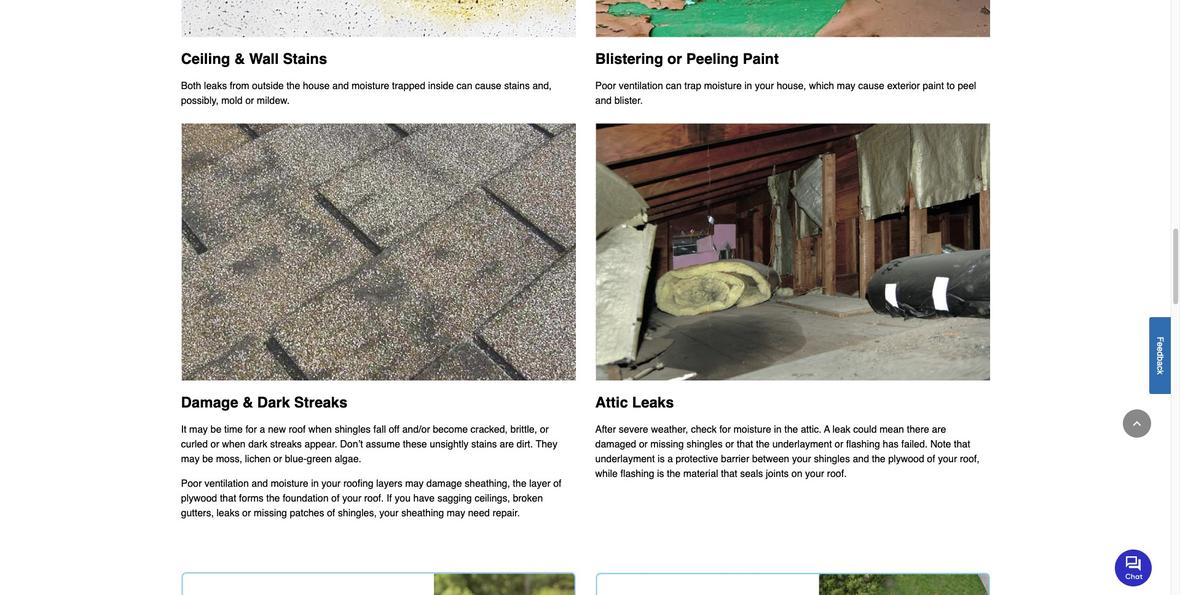 Task type: locate. For each thing, give the bounding box(es) containing it.
1 vertical spatial &
[[243, 394, 253, 411]]

or down streaks
[[273, 454, 282, 465]]

from
[[230, 81, 249, 92]]

dirt.
[[517, 439, 533, 450]]

0 vertical spatial stains
[[504, 81, 530, 92]]

0 horizontal spatial stains
[[471, 439, 497, 450]]

in
[[745, 81, 752, 92], [774, 424, 782, 435], [311, 478, 319, 489]]

2 can from the left
[[666, 81, 682, 92]]

1 horizontal spatial underlayment
[[773, 439, 832, 450]]

0 vertical spatial poor
[[595, 81, 616, 92]]

1 vertical spatial in
[[774, 424, 782, 435]]

the up the broken
[[513, 478, 527, 489]]

eliminate roofing repair costs by purchasing an optional 25-year extended labor warranty. image
[[181, 572, 576, 595]]

of inside the after severe weather, check for moisture in the attic. a leak could mean there are damaged or missing shingles or that the underlayment or flashing has failed. note that underlayment is a protective barrier between your shingles and the plywood of your roof, while flashing is the material that seals joints on your roof.
[[927, 454, 935, 465]]

stains left and,
[[504, 81, 530, 92]]

roof,
[[960, 454, 980, 465]]

0 horizontal spatial can
[[457, 81, 472, 92]]

a inside it may be time for a new roof when shingles fall off and/or become cracked, brittle, or curled or when dark streaks appear. don't assume these unsightly stains are dirt. they may be moss, lichen or blue-green algae.
[[260, 424, 265, 435]]

flashing down could at the right bottom of the page
[[846, 439, 880, 450]]

1 vertical spatial missing
[[254, 508, 287, 519]]

a inside button
[[1156, 361, 1166, 366]]

1 horizontal spatial plywood
[[888, 454, 925, 465]]

1 vertical spatial underlayment
[[595, 454, 655, 465]]

1 horizontal spatial cause
[[858, 81, 885, 92]]

plywood down failed.
[[888, 454, 925, 465]]

or inside poor ventilation and moisture in your roofing layers may damage sheathing, the layer of plywood that forms the foundation of your roof. if you have sagging ceilings, broken gutters, leaks or missing patches of shingles, your sheathing may need repair.
[[242, 508, 251, 519]]

may right it
[[189, 424, 208, 435]]

for inside it may be time for a new roof when shingles fall off and/or become cracked, brittle, or curled or when dark streaks appear. don't assume these unsightly stains are dirt. they may be moss, lichen or blue-green algae.
[[246, 424, 257, 435]]

that up "roof,"
[[954, 439, 970, 450]]

0 horizontal spatial roof.
[[364, 493, 384, 504]]

weather,
[[651, 424, 688, 435]]

1 vertical spatial is
[[657, 468, 664, 479]]

ventilation up "blister."
[[619, 81, 663, 92]]

1 horizontal spatial in
[[745, 81, 752, 92]]

poor up "blister."
[[595, 81, 616, 92]]

of right layer on the bottom of page
[[553, 478, 562, 489]]

ventilation for blister.
[[619, 81, 663, 92]]

when
[[308, 424, 332, 435], [222, 439, 246, 450]]

for inside the after severe weather, check for moisture in the attic. a leak could mean there are damaged or missing shingles or that the underlayment or flashing has failed. note that underlayment is a protective barrier between your shingles and the plywood of your roof, while flashing is the material that seals joints on your roof.
[[719, 424, 731, 435]]

1 horizontal spatial poor
[[595, 81, 616, 92]]

both leaks from outside the house and moisture trapped inside can cause stains and, possibly, mold or mildew.
[[181, 81, 552, 107]]

1 horizontal spatial shingles
[[687, 439, 723, 450]]

0 vertical spatial are
[[932, 424, 946, 435]]

of
[[927, 454, 935, 465], [553, 478, 562, 489], [331, 493, 340, 504], [327, 508, 335, 519]]

blistering
[[595, 51, 663, 68]]

or down forms
[[242, 508, 251, 519]]

missing down forms
[[254, 508, 287, 519]]

of down 'note'
[[927, 454, 935, 465]]

2 for from the left
[[719, 424, 731, 435]]

moisture left 'trapped'
[[352, 81, 389, 92]]

be left time
[[211, 424, 222, 435]]

2 cause from the left
[[858, 81, 885, 92]]

shingles up don't
[[335, 424, 371, 435]]

& left wall
[[234, 51, 245, 68]]

1 horizontal spatial are
[[932, 424, 946, 435]]

a inside the after severe weather, check for moisture in the attic. a leak could mean there are damaged or missing shingles or that the underlayment or flashing has failed. note that underlayment is a protective barrier between your shingles and the plywood of your roof, while flashing is the material that seals joints on your roof.
[[668, 454, 673, 465]]

for right check
[[719, 424, 731, 435]]

your right on
[[805, 468, 824, 479]]

and/or
[[402, 424, 430, 435]]

your left house,
[[755, 81, 774, 92]]

2 is from the top
[[657, 468, 664, 479]]

is down weather,
[[658, 454, 665, 465]]

shingles down a
[[814, 454, 850, 465]]

inside
[[428, 81, 454, 92]]

that left forms
[[220, 493, 236, 504]]

cause left "exterior"
[[858, 81, 885, 92]]

and left "blister."
[[595, 96, 612, 107]]

can left trap
[[666, 81, 682, 92]]

2 horizontal spatial shingles
[[814, 454, 850, 465]]

may down sagging
[[447, 508, 465, 519]]

2 horizontal spatial a
[[1156, 361, 1166, 366]]

the left attic.
[[785, 424, 798, 435]]

outside
[[252, 81, 284, 92]]

0 vertical spatial &
[[234, 51, 245, 68]]

and
[[332, 81, 349, 92], [595, 96, 612, 107], [853, 454, 869, 465], [252, 478, 268, 489]]

shingles,
[[338, 508, 377, 519]]

in up "foundation"
[[311, 478, 319, 489]]

leaks up possibly,
[[204, 81, 227, 92]]

can right inside
[[457, 81, 472, 92]]

gutters,
[[181, 508, 214, 519]]

assume
[[366, 439, 400, 450]]

a left protective
[[668, 454, 673, 465]]

0 horizontal spatial plywood
[[181, 493, 217, 504]]

0 vertical spatial roof.
[[827, 468, 847, 479]]

1 horizontal spatial flashing
[[846, 439, 880, 450]]

0 vertical spatial be
[[211, 424, 222, 435]]

when up the appear. at the left bottom
[[308, 424, 332, 435]]

0 vertical spatial ventilation
[[619, 81, 663, 92]]

off
[[389, 424, 400, 435]]

ceilings,
[[475, 493, 510, 504]]

poor
[[595, 81, 616, 92], [181, 478, 202, 489]]

in inside the after severe weather, check for moisture in the attic. a leak could mean there are damaged or missing shingles or that the underlayment or flashing has failed. note that underlayment is a protective barrier between your shingles and the plywood of your roof, while flashing is the material that seals joints on your roof.
[[774, 424, 782, 435]]

and inside poor ventilation can trap moisture in your house, which may cause exterior paint to peel and blister.
[[595, 96, 612, 107]]

0 vertical spatial shingles
[[335, 424, 371, 435]]

1 horizontal spatial missing
[[651, 439, 684, 450]]

0 horizontal spatial for
[[246, 424, 257, 435]]

and,
[[533, 81, 552, 92]]

missing inside poor ventilation and moisture in your roofing layers may damage sheathing, the layer of plywood that forms the foundation of your roof. if you have sagging ceilings, broken gutters, leaks or missing patches of shingles, your sheathing may need repair.
[[254, 508, 287, 519]]

0 horizontal spatial in
[[311, 478, 319, 489]]

0 horizontal spatial underlayment
[[595, 454, 655, 465]]

eagleview is the unparalleled provider of aerial imagery, data analytics and property data. image
[[595, 572, 990, 595]]

poor inside poor ventilation and moisture in your roofing layers may damage sheathing, the layer of plywood that forms the foundation of your roof. if you have sagging ceilings, broken gutters, leaks or missing patches of shingles, your sheathing may need repair.
[[181, 478, 202, 489]]

stains down cracked, on the left bottom
[[471, 439, 497, 450]]

1 vertical spatial are
[[500, 439, 514, 450]]

flashing
[[846, 439, 880, 450], [621, 468, 654, 479]]

and inside the after severe weather, check for moisture in the attic. a leak could mean there are damaged or missing shingles or that the underlayment or flashing has failed. note that underlayment is a protective barrier between your shingles and the plywood of your roof, while flashing is the material that seals joints on your roof.
[[853, 454, 869, 465]]

that inside poor ventilation and moisture in your roofing layers may damage sheathing, the layer of plywood that forms the foundation of your roof. if you have sagging ceilings, broken gutters, leaks or missing patches of shingles, your sheathing may need repair.
[[220, 493, 236, 504]]

sheathing
[[401, 508, 444, 519]]

ventilation
[[619, 81, 663, 92], [205, 478, 249, 489]]

repair.
[[493, 508, 520, 519]]

moisture up "barrier"
[[734, 424, 771, 435]]

moisture inside poor ventilation and moisture in your roofing layers may damage sheathing, the layer of plywood that forms the foundation of your roof. if you have sagging ceilings, broken gutters, leaks or missing patches of shingles, your sheathing may need repair.
[[271, 478, 308, 489]]

leaks inside both leaks from outside the house and moisture trapped inside can cause stains and, possibly, mold or mildew.
[[204, 81, 227, 92]]

shingles
[[335, 424, 371, 435], [687, 439, 723, 450], [814, 454, 850, 465]]

stains inside it may be time for a new roof when shingles fall off and/or become cracked, brittle, or curled or when dark streaks appear. don't assume these unsightly stains are dirt. they may be moss, lichen or blue-green algae.
[[471, 439, 497, 450]]

0 horizontal spatial missing
[[254, 508, 287, 519]]

in down paint
[[745, 81, 752, 92]]

can inside both leaks from outside the house and moisture trapped inside can cause stains and, possibly, mold or mildew.
[[457, 81, 472, 92]]

dark
[[248, 439, 267, 450]]

ceiling
[[181, 51, 230, 68]]

the inside both leaks from outside the house and moisture trapped inside can cause stains and, possibly, mold or mildew.
[[287, 81, 300, 92]]

2 horizontal spatial in
[[774, 424, 782, 435]]

1 cause from the left
[[475, 81, 501, 92]]

1 vertical spatial roof.
[[364, 493, 384, 504]]

plywood inside poor ventilation and moisture in your roofing layers may damage sheathing, the layer of plywood that forms the foundation of your roof. if you have sagging ceilings, broken gutters, leaks or missing patches of shingles, your sheathing may need repair.
[[181, 493, 217, 504]]

blistering or peeling paint
[[595, 51, 779, 68]]

plywood
[[888, 454, 925, 465], [181, 493, 217, 504]]

roof
[[289, 424, 306, 435]]

1 vertical spatial flashing
[[621, 468, 654, 479]]

1 horizontal spatial a
[[668, 454, 673, 465]]

in inside poor ventilation and moisture in your roofing layers may damage sheathing, the layer of plywood that forms the foundation of your roof. if you have sagging ceilings, broken gutters, leaks or missing patches of shingles, your sheathing may need repair.
[[311, 478, 319, 489]]

& for damage
[[243, 394, 253, 411]]

your
[[755, 81, 774, 92], [792, 454, 811, 465], [938, 454, 957, 465], [805, 468, 824, 479], [322, 478, 341, 489], [342, 493, 361, 504], [379, 508, 399, 519]]

cause
[[475, 81, 501, 92], [858, 81, 885, 92]]

are up 'note'
[[932, 424, 946, 435]]

chevron up image
[[1131, 417, 1143, 430]]

leaks down forms
[[217, 508, 240, 519]]

after severe weather, check for moisture in the attic. a leak could mean there are damaged or missing shingles or that the underlayment or flashing has failed. note that underlayment is a protective barrier between your shingles and the plywood of your roof, while flashing is the material that seals joints on your roof.
[[595, 424, 980, 479]]

0 horizontal spatial ventilation
[[205, 478, 249, 489]]

the right forms
[[266, 493, 280, 504]]

moisture inside poor ventilation can trap moisture in your house, which may cause exterior paint to peel and blister.
[[704, 81, 742, 92]]

2 vertical spatial in
[[311, 478, 319, 489]]

poor ventilation can trap moisture in your house, which may cause exterior paint to peel and blister.
[[595, 81, 976, 107]]

layer
[[529, 478, 551, 489]]

2 vertical spatial shingles
[[814, 454, 850, 465]]

are
[[932, 424, 946, 435], [500, 439, 514, 450]]

possibly,
[[181, 96, 219, 107]]

underlayment down attic.
[[773, 439, 832, 450]]

can inside poor ventilation can trap moisture in your house, which may cause exterior paint to peel and blister.
[[666, 81, 682, 92]]

0 horizontal spatial cause
[[475, 81, 501, 92]]

1 horizontal spatial roof.
[[827, 468, 847, 479]]

0 horizontal spatial poor
[[181, 478, 202, 489]]

to
[[947, 81, 955, 92]]

material
[[683, 468, 718, 479]]

1 vertical spatial leaks
[[217, 508, 240, 519]]

1 can from the left
[[457, 81, 472, 92]]

broken
[[513, 493, 543, 504]]

ventilation down the moss,
[[205, 478, 249, 489]]

trapped
[[392, 81, 425, 92]]

roof. inside the after severe weather, check for moisture in the attic. a leak could mean there are damaged or missing shingles or that the underlayment or flashing has failed. note that underlayment is a protective barrier between your shingles and the plywood of your roof, while flashing is the material that seals joints on your roof.
[[827, 468, 847, 479]]

0 horizontal spatial a
[[260, 424, 265, 435]]

and down could at the right bottom of the page
[[853, 454, 869, 465]]

1 horizontal spatial ventilation
[[619, 81, 663, 92]]

when down time
[[222, 439, 246, 450]]

while
[[595, 468, 618, 479]]

e up d at the right
[[1156, 342, 1166, 347]]

1 is from the top
[[658, 454, 665, 465]]

and up forms
[[252, 478, 268, 489]]

1 vertical spatial a
[[260, 424, 265, 435]]

or up "barrier"
[[725, 439, 734, 450]]

plywood up "gutters,"
[[181, 493, 217, 504]]

is left material
[[657, 468, 664, 479]]

wall
[[249, 51, 279, 68]]

0 vertical spatial flashing
[[846, 439, 880, 450]]

for
[[246, 424, 257, 435], [719, 424, 731, 435]]

1 horizontal spatial for
[[719, 424, 731, 435]]

1 vertical spatial stains
[[471, 439, 497, 450]]

may right which
[[837, 81, 856, 92]]

moisture up "foundation"
[[271, 478, 308, 489]]

for for leaks
[[719, 424, 731, 435]]

moss,
[[216, 454, 242, 465]]

poor up "gutters,"
[[181, 478, 202, 489]]

roof. right on
[[827, 468, 847, 479]]

exterior
[[887, 81, 920, 92]]

moisture
[[352, 81, 389, 92], [704, 81, 742, 92], [734, 424, 771, 435], [271, 478, 308, 489]]

of right patches
[[327, 508, 335, 519]]

attic.
[[801, 424, 822, 435]]

green
[[307, 454, 332, 465]]

in inside poor ventilation can trap moisture in your house, which may cause exterior paint to peel and blister.
[[745, 81, 752, 92]]

ventilation inside poor ventilation can trap moisture in your house, which may cause exterior paint to peel and blister.
[[619, 81, 663, 92]]

and right house
[[332, 81, 349, 92]]

a up k
[[1156, 361, 1166, 366]]

time
[[224, 424, 243, 435]]

curled
[[181, 439, 208, 450]]

seals
[[740, 468, 763, 479]]

1 for from the left
[[246, 424, 257, 435]]

poor inside poor ventilation can trap moisture in your house, which may cause exterior paint to peel and blister.
[[595, 81, 616, 92]]

for up dark
[[246, 424, 257, 435]]

1 horizontal spatial stains
[[504, 81, 530, 92]]

missing
[[651, 439, 684, 450], [254, 508, 287, 519]]

or
[[668, 51, 682, 68], [245, 96, 254, 107], [540, 424, 549, 435], [211, 439, 219, 450], [639, 439, 648, 450], [725, 439, 734, 450], [835, 439, 844, 450], [273, 454, 282, 465], [242, 508, 251, 519]]

2 vertical spatial a
[[668, 454, 673, 465]]

0 horizontal spatial are
[[500, 439, 514, 450]]

flashing right the while
[[621, 468, 654, 479]]

0 vertical spatial missing
[[651, 439, 684, 450]]

shingles down check
[[687, 439, 723, 450]]

the
[[287, 81, 300, 92], [785, 424, 798, 435], [756, 439, 770, 450], [872, 454, 886, 465], [667, 468, 681, 479], [513, 478, 527, 489], [266, 493, 280, 504]]

are left dirt.
[[500, 439, 514, 450]]

a section of cracked and brittle shingles on a roof. image
[[181, 123, 576, 381]]

roofing
[[343, 478, 373, 489]]

leaks
[[204, 81, 227, 92], [217, 508, 240, 519]]

1 vertical spatial poor
[[181, 478, 202, 489]]

roof.
[[827, 468, 847, 479], [364, 493, 384, 504]]

&
[[234, 51, 245, 68], [243, 394, 253, 411]]

e up b
[[1156, 347, 1166, 351]]

or right mold
[[245, 96, 254, 107]]

1 vertical spatial ventilation
[[205, 478, 249, 489]]

new
[[268, 424, 286, 435]]

0 horizontal spatial shingles
[[335, 424, 371, 435]]

0 vertical spatial leaks
[[204, 81, 227, 92]]

0 vertical spatial plywood
[[888, 454, 925, 465]]

plywood inside the after severe weather, check for moisture in the attic. a leak could mean there are damaged or missing shingles or that the underlayment or flashing has failed. note that underlayment is a protective barrier between your shingles and the plywood of your roof, while flashing is the material that seals joints on your roof.
[[888, 454, 925, 465]]

or up they
[[540, 424, 549, 435]]

cause right inside
[[475, 81, 501, 92]]

severe
[[619, 424, 648, 435]]

0 vertical spatial in
[[745, 81, 752, 92]]

may
[[837, 81, 856, 92], [189, 424, 208, 435], [181, 454, 200, 465], [405, 478, 424, 489], [447, 508, 465, 519]]

a
[[1156, 361, 1166, 366], [260, 424, 265, 435], [668, 454, 673, 465]]

appear.
[[305, 439, 337, 450]]

0 vertical spatial a
[[1156, 361, 1166, 366]]

1 vertical spatial shingles
[[687, 439, 723, 450]]

it
[[181, 424, 187, 435]]

underlayment
[[773, 439, 832, 450], [595, 454, 655, 465]]

ventilation inside poor ventilation and moisture in your roofing layers may damage sheathing, the layer of plywood that forms the foundation of your roof. if you have sagging ceilings, broken gutters, leaks or missing patches of shingles, your sheathing may need repair.
[[205, 478, 249, 489]]

may up have
[[405, 478, 424, 489]]

0 vertical spatial is
[[658, 454, 665, 465]]

streaks
[[294, 394, 348, 411]]

moisture down peeling
[[704, 81, 742, 92]]

1 horizontal spatial when
[[308, 424, 332, 435]]

the left house
[[287, 81, 300, 92]]

& left dark
[[243, 394, 253, 411]]

underlayment down damaged
[[595, 454, 655, 465]]

leaks inside poor ventilation and moisture in your roofing layers may damage sheathing, the layer of plywood that forms the foundation of your roof. if you have sagging ceilings, broken gutters, leaks or missing patches of shingles, your sheathing may need repair.
[[217, 508, 240, 519]]

dark
[[257, 394, 290, 411]]

mean
[[880, 424, 904, 435]]

is
[[658, 454, 665, 465], [657, 468, 664, 479]]

a left new
[[260, 424, 265, 435]]

stains inside both leaks from outside the house and moisture trapped inside can cause stains and, possibly, mold or mildew.
[[504, 81, 530, 92]]

be down curled
[[202, 454, 213, 465]]

or down leak
[[835, 439, 844, 450]]

1 vertical spatial plywood
[[181, 493, 217, 504]]

2 e from the top
[[1156, 347, 1166, 351]]

missing down weather,
[[651, 439, 684, 450]]

stains
[[504, 81, 530, 92], [471, 439, 497, 450]]

1 horizontal spatial can
[[666, 81, 682, 92]]

0 horizontal spatial when
[[222, 439, 246, 450]]

the up between
[[756, 439, 770, 450]]

roof. left if
[[364, 493, 384, 504]]

in up between
[[774, 424, 782, 435]]



Task type: describe. For each thing, give the bounding box(es) containing it.
these
[[403, 439, 427, 450]]

and inside poor ventilation and moisture in your roofing layers may damage sheathing, the layer of plywood that forms the foundation of your roof. if you have sagging ceilings, broken gutters, leaks or missing patches of shingles, your sheathing may need repair.
[[252, 478, 268, 489]]

brittle,
[[511, 424, 537, 435]]

peeling
[[686, 51, 739, 68]]

unsightly
[[430, 439, 469, 450]]

your down 'note'
[[938, 454, 957, 465]]

barrier
[[721, 454, 750, 465]]

house
[[303, 81, 330, 92]]

stains
[[283, 51, 327, 68]]

algae.
[[335, 454, 361, 465]]

after
[[595, 424, 616, 435]]

shingles inside it may be time for a new roof when shingles fall off and/or become cracked, brittle, or curled or when dark streaks appear. don't assume these unsightly stains are dirt. they may be moss, lichen or blue-green algae.
[[335, 424, 371, 435]]

are inside it may be time for a new roof when shingles fall off and/or become cracked, brittle, or curled or when dark streaks appear. don't assume these unsightly stains are dirt. they may be moss, lichen or blue-green algae.
[[500, 439, 514, 450]]

of up shingles,
[[331, 493, 340, 504]]

c
[[1156, 366, 1166, 370]]

1 vertical spatial when
[[222, 439, 246, 450]]

ventilation for forms
[[205, 478, 249, 489]]

a spreading brown stain on a white ceiling around a white smoke detector. image
[[181, 0, 576, 37]]

d
[[1156, 351, 1166, 356]]

cause inside both leaks from outside the house and moisture trapped inside can cause stains and, possibly, mold or mildew.
[[475, 81, 501, 92]]

which
[[809, 81, 834, 92]]

damage
[[427, 478, 462, 489]]

your up on
[[792, 454, 811, 465]]

a for for
[[260, 424, 265, 435]]

f e e d b a c k
[[1156, 336, 1166, 374]]

joints
[[766, 468, 789, 479]]

it may be time for a new roof when shingles fall off and/or become cracked, brittle, or curled or when dark streaks appear. don't assume these unsightly stains are dirt. they may be moss, lichen or blue-green algae.
[[181, 424, 558, 465]]

streaks
[[270, 439, 302, 450]]

blue-
[[285, 454, 307, 465]]

your down if
[[379, 508, 399, 519]]

attic
[[595, 394, 628, 411]]

may inside poor ventilation can trap moisture in your house, which may cause exterior paint to peel and blister.
[[837, 81, 856, 92]]

sagging
[[437, 493, 472, 504]]

foundation
[[283, 493, 329, 504]]

need
[[468, 508, 490, 519]]

the left material
[[667, 468, 681, 479]]

both
[[181, 81, 201, 92]]

mildew.
[[257, 96, 290, 107]]

poor ventilation and moisture in your roofing layers may damage sheathing, the layer of plywood that forms the foundation of your roof. if you have sagging ceilings, broken gutters, leaks or missing patches of shingles, your sheathing may need repair.
[[181, 478, 562, 519]]

if
[[387, 493, 392, 504]]

failed.
[[902, 439, 928, 450]]

cracked,
[[471, 424, 508, 435]]

your up shingles,
[[342, 493, 361, 504]]

attic leaks
[[595, 394, 674, 411]]

b
[[1156, 356, 1166, 361]]

fall
[[373, 424, 386, 435]]

0 horizontal spatial flashing
[[621, 468, 654, 479]]

don't
[[340, 439, 363, 450]]

the down has
[[872, 454, 886, 465]]

have
[[413, 493, 435, 504]]

leak
[[833, 424, 851, 435]]

peel
[[958, 81, 976, 92]]

patches
[[290, 508, 324, 519]]

trap
[[684, 81, 701, 92]]

forms
[[239, 493, 264, 504]]

for for &
[[246, 424, 257, 435]]

0 vertical spatial when
[[308, 424, 332, 435]]

& for ceiling
[[234, 51, 245, 68]]

damage
[[181, 394, 238, 411]]

scroll to top element
[[1123, 409, 1151, 438]]

could
[[853, 424, 877, 435]]

a for b
[[1156, 361, 1166, 366]]

k
[[1156, 370, 1166, 374]]

become
[[433, 424, 468, 435]]

that down "barrier"
[[721, 468, 738, 479]]

ceiling & wall stains
[[181, 51, 327, 68]]

or inside both leaks from outside the house and moisture trapped inside can cause stains and, possibly, mold or mildew.
[[245, 96, 254, 107]]

has
[[883, 439, 899, 450]]

or down severe
[[639, 439, 648, 450]]

damage & dark streaks
[[181, 394, 348, 411]]

mold
[[221, 96, 243, 107]]

blister.
[[615, 96, 643, 107]]

cause inside poor ventilation can trap moisture in your house, which may cause exterior paint to peel and blister.
[[858, 81, 885, 92]]

chat invite button image
[[1115, 549, 1153, 586]]

or left peeling
[[668, 51, 682, 68]]

a
[[824, 424, 830, 435]]

1 vertical spatial be
[[202, 454, 213, 465]]

paint
[[923, 81, 944, 92]]

or up the moss,
[[211, 439, 219, 450]]

on
[[792, 468, 803, 479]]

1 e from the top
[[1156, 342, 1166, 347]]

brown paint on the side of a house bubbling up and peeling to reveal green paint underneath. image
[[595, 0, 990, 37]]

missing inside the after severe weather, check for moisture in the attic. a leak could mean there are damaged or missing shingles or that the underlayment or flashing has failed. note that underlayment is a protective barrier between your shingles and the plywood of your roof, while flashing is the material that seals joints on your roof.
[[651, 439, 684, 450]]

moisture inside both leaks from outside the house and moisture trapped inside can cause stains and, possibly, mold or mildew.
[[352, 81, 389, 92]]

roof. inside poor ventilation and moisture in your roofing layers may damage sheathing, the layer of plywood that forms the foundation of your roof. if you have sagging ceilings, broken gutters, leaks or missing patches of shingles, your sheathing may need repair.
[[364, 493, 384, 504]]

may down curled
[[181, 454, 200, 465]]

are inside the after severe weather, check for moisture in the attic. a leak could mean there are damaged or missing shingles or that the underlayment or flashing has failed. note that underlayment is a protective barrier between your shingles and the plywood of your roof, while flashing is the material that seals joints on your roof.
[[932, 424, 946, 435]]

paint
[[743, 51, 779, 68]]

f
[[1156, 336, 1166, 342]]

moisture inside the after severe weather, check for moisture in the attic. a leak could mean there are damaged or missing shingles or that the underlayment or flashing has failed. note that underlayment is a protective barrier between your shingles and the plywood of your roof, while flashing is the material that seals joints on your roof.
[[734, 424, 771, 435]]

leaks
[[632, 394, 674, 411]]

0 vertical spatial underlayment
[[773, 439, 832, 450]]

check
[[691, 424, 717, 435]]

your inside poor ventilation can trap moisture in your house, which may cause exterior paint to peel and blister.
[[755, 81, 774, 92]]

note
[[931, 439, 951, 450]]

your down green
[[322, 478, 341, 489]]

a wet spot on an attic floor. image
[[595, 123, 990, 381]]

layers
[[376, 478, 402, 489]]

you
[[395, 493, 411, 504]]

f e e d b a c k button
[[1150, 317, 1171, 394]]

poor for poor ventilation and moisture in your roofing layers may damage sheathing, the layer of plywood that forms the foundation of your roof. if you have sagging ceilings, broken gutters, leaks or missing patches of shingles, your sheathing may need repair.
[[181, 478, 202, 489]]

there
[[907, 424, 929, 435]]

that up "barrier"
[[737, 439, 753, 450]]

poor for poor ventilation can trap moisture in your house, which may cause exterior paint to peel and blister.
[[595, 81, 616, 92]]

between
[[752, 454, 789, 465]]

and inside both leaks from outside the house and moisture trapped inside can cause stains and, possibly, mold or mildew.
[[332, 81, 349, 92]]

lichen
[[245, 454, 271, 465]]



Task type: vqa. For each thing, say whether or not it's contained in the screenshot.
garage doors & openers
no



